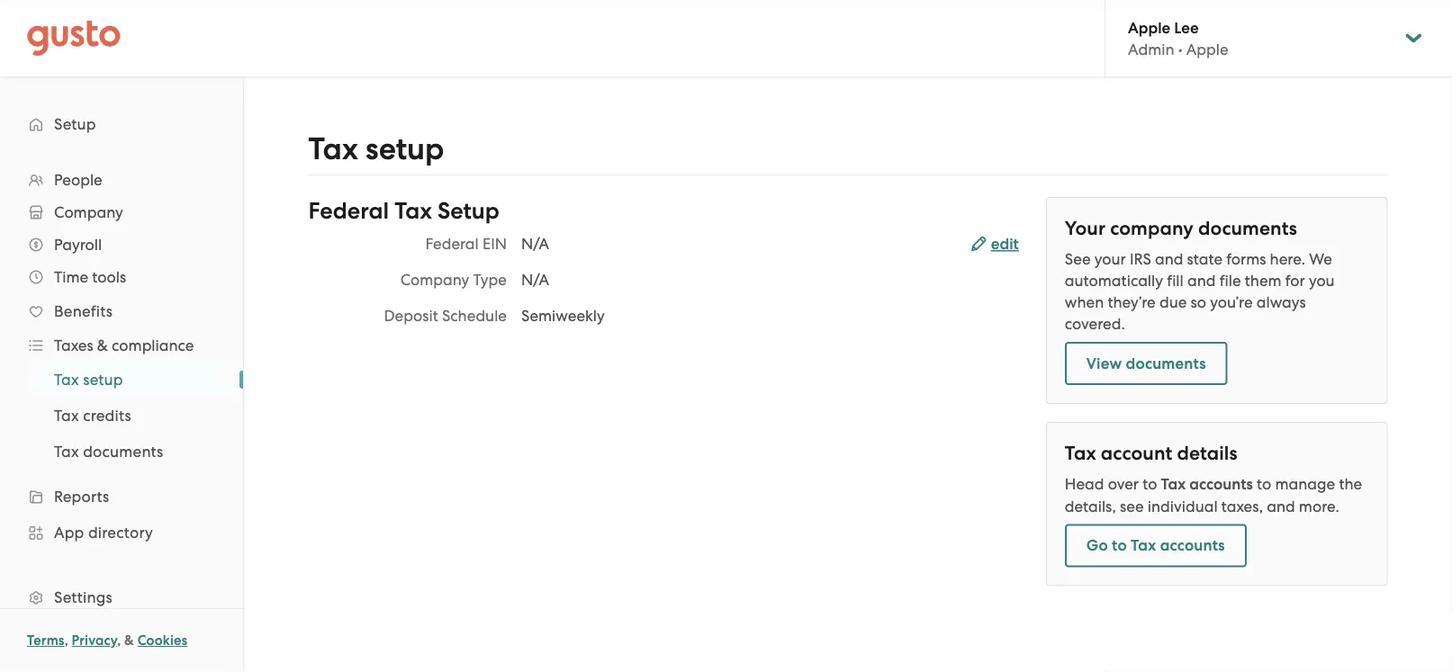 Task type: locate. For each thing, give the bounding box(es) containing it.
0 vertical spatial and
[[1155, 250, 1183, 268]]

terms , privacy , & cookies
[[27, 633, 188, 649]]

1 , from the left
[[64, 633, 68, 649]]

compliance
[[112, 337, 194, 355]]

and up so
[[1187, 272, 1216, 290]]

details,
[[1065, 497, 1116, 515]]

go
[[1086, 537, 1108, 555]]

,
[[64, 633, 68, 649], [117, 633, 121, 649]]

2 list from the top
[[0, 362, 243, 470]]

, down settings link
[[117, 633, 121, 649]]

setup
[[366, 131, 444, 167], [83, 371, 123, 389]]

lee
[[1174, 18, 1199, 37]]

apple lee admin • apple
[[1128, 18, 1228, 58]]

0 vertical spatial setup
[[54, 115, 96, 133]]

1 horizontal spatial &
[[124, 633, 134, 649]]

n/a for federal ein
[[521, 235, 549, 253]]

2 horizontal spatial and
[[1267, 497, 1295, 515]]

federal tax setup
[[308, 198, 500, 225]]

settings link
[[18, 582, 225, 614]]

company down "people"
[[54, 203, 123, 221]]

so
[[1191, 293, 1206, 311]]

0 vertical spatial tax setup
[[308, 131, 444, 167]]

0 vertical spatial documents
[[1198, 217, 1297, 240]]

apple up admin
[[1128, 18, 1171, 37]]

0 vertical spatial federal
[[308, 198, 389, 225]]

company inside dropdown button
[[54, 203, 123, 221]]

documents inside view documents link
[[1126, 354, 1206, 373]]

company
[[54, 203, 123, 221], [400, 271, 469, 289]]

1 n/a from the top
[[521, 235, 549, 253]]

view documents link
[[1065, 342, 1228, 385]]

automatically
[[1065, 272, 1163, 290]]

2 n/a from the top
[[521, 271, 549, 289]]

1 vertical spatial tax setup
[[54, 371, 123, 389]]

schedule
[[442, 307, 507, 325]]

over
[[1108, 475, 1139, 493]]

and
[[1155, 250, 1183, 268], [1187, 272, 1216, 290], [1267, 497, 1295, 515]]

to right over
[[1143, 475, 1157, 493]]

2 vertical spatial documents
[[83, 443, 163, 461]]

list containing people
[[0, 164, 243, 673]]

to up taxes,
[[1257, 475, 1271, 493]]

0 vertical spatial apple
[[1128, 18, 1171, 37]]

tax documents link
[[32, 436, 225, 468]]

0 horizontal spatial company
[[54, 203, 123, 221]]

admin
[[1128, 40, 1174, 58]]

n/a right type
[[521, 271, 549, 289]]

1 horizontal spatial setup
[[366, 131, 444, 167]]

& left cookies
[[124, 633, 134, 649]]

taxes & compliance button
[[18, 330, 225, 362]]

forms
[[1226, 250, 1266, 268]]

documents
[[1198, 217, 1297, 240], [1126, 354, 1206, 373], [83, 443, 163, 461]]

setup up "people"
[[54, 115, 96, 133]]

setup up credits
[[83, 371, 123, 389]]

and up fill
[[1155, 250, 1183, 268]]

1 horizontal spatial apple
[[1186, 40, 1228, 58]]

list
[[0, 164, 243, 673], [0, 362, 243, 470]]

we
[[1309, 250, 1332, 268]]

tax inside button
[[1131, 537, 1156, 555]]

see your irs and state forms here. we automatically fill and file them for you when they're due so you're always covered.
[[1065, 250, 1335, 333]]

time tools button
[[18, 261, 225, 293]]

manage
[[1275, 475, 1335, 493]]

tax setup up tax credits
[[54, 371, 123, 389]]

1 horizontal spatial to
[[1143, 475, 1157, 493]]

0 vertical spatial setup
[[366, 131, 444, 167]]

taxes
[[54, 337, 93, 355]]

tax account details
[[1065, 442, 1238, 465]]

apple
[[1128, 18, 1171, 37], [1186, 40, 1228, 58]]

1 vertical spatial &
[[124, 633, 134, 649]]

fill
[[1167, 272, 1184, 290]]

payroll
[[54, 236, 102, 254]]

setup up federal tax setup
[[366, 131, 444, 167]]

credits
[[83, 407, 131, 425]]

0 horizontal spatial to
[[1112, 537, 1127, 555]]

documents down due on the top right of the page
[[1126, 354, 1206, 373]]

documents down tax credits "link"
[[83, 443, 163, 461]]

0 horizontal spatial setup
[[83, 371, 123, 389]]

apple right •
[[1186, 40, 1228, 58]]

1 horizontal spatial setup
[[437, 198, 500, 225]]

1 vertical spatial federal
[[425, 235, 479, 253]]

your
[[1095, 250, 1126, 268]]

1 horizontal spatial federal
[[425, 235, 479, 253]]

0 horizontal spatial federal
[[308, 198, 389, 225]]

tax documents
[[54, 443, 163, 461]]

company for company
[[54, 203, 123, 221]]

1 vertical spatial n/a
[[521, 271, 549, 289]]

edit button
[[971, 234, 1019, 255]]

and down manage
[[1267, 497, 1295, 515]]

federal
[[308, 198, 389, 225], [425, 235, 479, 253]]

accounts down 'individual'
[[1160, 537, 1225, 555]]

2 vertical spatial and
[[1267, 497, 1295, 515]]

1 list from the top
[[0, 164, 243, 673]]

accounts up taxes,
[[1190, 475, 1253, 494]]

accounts
[[1190, 475, 1253, 494], [1160, 537, 1225, 555]]

1 vertical spatial company
[[400, 271, 469, 289]]

1 vertical spatial setup
[[83, 371, 123, 389]]

n/a
[[521, 235, 549, 253], [521, 271, 549, 289]]

0 horizontal spatial ,
[[64, 633, 68, 649]]

go to tax accounts
[[1086, 537, 1225, 555]]

1 vertical spatial accounts
[[1160, 537, 1225, 555]]

settings
[[54, 589, 112, 607]]

taxes,
[[1221, 497, 1263, 515]]

documents up forms
[[1198, 217, 1297, 240]]

them
[[1245, 272, 1282, 290]]

2 , from the left
[[117, 633, 121, 649]]

reports link
[[18, 481, 225, 513]]

file
[[1220, 272, 1241, 290]]

tax
[[308, 131, 358, 167], [395, 198, 432, 225], [54, 371, 79, 389], [54, 407, 79, 425], [1065, 442, 1096, 465], [54, 443, 79, 461], [1161, 475, 1186, 494], [1131, 537, 1156, 555]]

0 horizontal spatial tax setup
[[54, 371, 123, 389]]

federal for federal ein
[[425, 235, 479, 253]]

1 horizontal spatial company
[[400, 271, 469, 289]]

time
[[54, 268, 88, 286]]

tax setup
[[308, 131, 444, 167], [54, 371, 123, 389]]

1 vertical spatial documents
[[1126, 354, 1206, 373]]

company up deposit schedule
[[400, 271, 469, 289]]

2 horizontal spatial to
[[1257, 475, 1271, 493]]

setup
[[54, 115, 96, 133], [437, 198, 500, 225]]

0 vertical spatial &
[[97, 337, 108, 355]]

due
[[1159, 293, 1187, 311]]

tools
[[92, 268, 126, 286]]

0 horizontal spatial setup
[[54, 115, 96, 133]]

account
[[1101, 442, 1173, 465]]

to right go
[[1112, 537, 1127, 555]]

, left privacy link
[[64, 633, 68, 649]]

1 vertical spatial apple
[[1186, 40, 1228, 58]]

tax setup up federal tax setup
[[308, 131, 444, 167]]

0 vertical spatial company
[[54, 203, 123, 221]]

0 horizontal spatial &
[[97, 337, 108, 355]]

0 vertical spatial n/a
[[521, 235, 549, 253]]

0 vertical spatial accounts
[[1190, 475, 1253, 494]]

app directory
[[54, 524, 153, 542]]

documents for view documents
[[1126, 354, 1206, 373]]

&
[[97, 337, 108, 355], [124, 633, 134, 649]]

irs
[[1130, 250, 1151, 268]]

people button
[[18, 164, 225, 196]]

1 vertical spatial setup
[[437, 198, 500, 225]]

1 vertical spatial and
[[1187, 272, 1216, 290]]

1 horizontal spatial tax setup
[[308, 131, 444, 167]]

documents inside tax documents link
[[83, 443, 163, 461]]

documents for tax documents
[[83, 443, 163, 461]]

n/a right the ein
[[521, 235, 549, 253]]

& right taxes at the left bottom of the page
[[97, 337, 108, 355]]

see
[[1120, 497, 1144, 515]]

to inside to manage the details, see individual taxes, and more.
[[1257, 475, 1271, 493]]

setup up federal ein
[[437, 198, 500, 225]]

1 horizontal spatial ,
[[117, 633, 121, 649]]



Task type: describe. For each thing, give the bounding box(es) containing it.
terms
[[27, 633, 64, 649]]

app directory link
[[18, 517, 225, 549]]

for
[[1285, 272, 1305, 290]]

to inside button
[[1112, 537, 1127, 555]]

federal ein
[[425, 235, 507, 253]]

tax inside "link"
[[54, 407, 79, 425]]

time tools
[[54, 268, 126, 286]]

see
[[1065, 250, 1091, 268]]

cookies button
[[138, 630, 188, 652]]

when
[[1065, 293, 1104, 311]]

tax setup link
[[32, 364, 225, 396]]

app
[[54, 524, 84, 542]]

list containing tax setup
[[0, 362, 243, 470]]

your
[[1065, 217, 1106, 240]]

always
[[1257, 293, 1306, 311]]

tax credits
[[54, 407, 131, 425]]

head
[[1065, 475, 1104, 493]]

privacy
[[72, 633, 117, 649]]

go to tax accounts button
[[1065, 524, 1247, 568]]

people
[[54, 171, 102, 189]]

semiweekly
[[521, 307, 605, 325]]

taxes & compliance
[[54, 337, 194, 355]]

to manage the details, see individual taxes, and more.
[[1065, 475, 1362, 515]]

federal for federal tax setup
[[308, 198, 389, 225]]

state
[[1187, 250, 1223, 268]]

gusto navigation element
[[0, 77, 243, 673]]

n/a for company type
[[521, 271, 549, 289]]

cookies
[[138, 633, 188, 649]]

0 horizontal spatial apple
[[1128, 18, 1171, 37]]

& inside dropdown button
[[97, 337, 108, 355]]

tax setup inside list
[[54, 371, 123, 389]]

reports
[[54, 488, 109, 506]]

company button
[[18, 196, 225, 229]]

deposit
[[384, 307, 438, 325]]

your company documents
[[1065, 217, 1297, 240]]

tax credits link
[[32, 400, 225, 432]]

deposit schedule
[[384, 307, 507, 325]]

home image
[[27, 20, 121, 56]]

view
[[1086, 354, 1122, 373]]

the
[[1339, 475, 1362, 493]]

covered.
[[1065, 315, 1125, 333]]

ein
[[483, 235, 507, 253]]

directory
[[88, 524, 153, 542]]

here.
[[1270, 250, 1305, 268]]

company type
[[400, 271, 507, 289]]

edit
[[991, 235, 1019, 253]]

privacy link
[[72, 633, 117, 649]]

details
[[1177, 442, 1238, 465]]

type
[[473, 271, 507, 289]]

they're
[[1108, 293, 1156, 311]]

company for company type
[[400, 271, 469, 289]]

you
[[1309, 272, 1335, 290]]

payroll button
[[18, 229, 225, 261]]

view documents
[[1086, 354, 1206, 373]]

benefits link
[[18, 295, 225, 328]]

•
[[1178, 40, 1183, 58]]

individual
[[1148, 497, 1218, 515]]

setup inside gusto navigation element
[[54, 115, 96, 133]]

benefits
[[54, 302, 113, 320]]

setup link
[[18, 108, 225, 140]]

more.
[[1299, 497, 1340, 515]]

head over to tax accounts
[[1065, 475, 1253, 494]]

and inside to manage the details, see individual taxes, and more.
[[1267, 497, 1295, 515]]

1 horizontal spatial and
[[1187, 272, 1216, 290]]

company
[[1110, 217, 1194, 240]]

0 horizontal spatial and
[[1155, 250, 1183, 268]]

accounts inside button
[[1160, 537, 1225, 555]]

setup inside "tax setup" link
[[83, 371, 123, 389]]

terms link
[[27, 633, 64, 649]]

to inside head over to tax accounts
[[1143, 475, 1157, 493]]

you're
[[1210, 293, 1253, 311]]



Task type: vqa. For each thing, say whether or not it's contained in the screenshot.
View
yes



